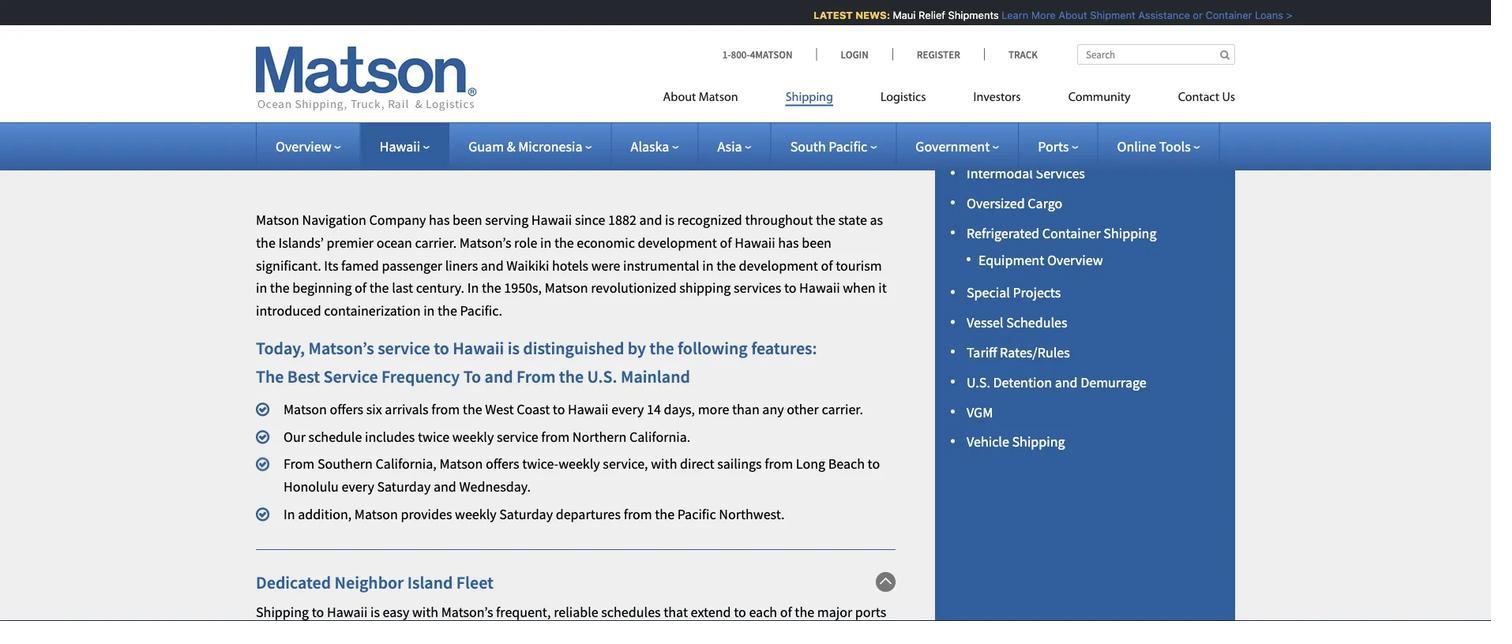 Task type: vqa. For each thing, say whether or not it's contained in the screenshot.
SUNDAY
no



Task type: locate. For each thing, give the bounding box(es) containing it.
shipping
[[786, 91, 833, 104], [1104, 224, 1157, 242], [1012, 433, 1065, 451], [256, 604, 309, 622]]

shipping link
[[762, 83, 857, 116]]

development up services
[[739, 257, 818, 274]]

long beach image
[[698, 0, 876, 132]]

been down throughout
[[802, 234, 832, 252]]

service up frequency at the left bottom of page
[[378, 337, 430, 359]]

1 horizontal spatial with
[[651, 455, 677, 473]]

1 vertical spatial offers
[[486, 455, 519, 473]]

blue matson logo with ocean, shipping, truck, rail and logistics written beneath it. image
[[256, 47, 477, 111]]

1 horizontal spatial been
[[802, 234, 832, 252]]

ports
[[1038, 137, 1069, 155]]

the
[[816, 211, 836, 229], [256, 234, 275, 252], [554, 234, 574, 252], [717, 257, 736, 274], [270, 279, 290, 297], [369, 279, 389, 297], [482, 279, 501, 297], [438, 302, 457, 320], [649, 337, 674, 359], [559, 366, 584, 388], [463, 400, 482, 418], [655, 506, 675, 523], [795, 604, 814, 622]]

carrier. up passenger
[[415, 234, 457, 252]]

to inside today, matson's service to hawaii is distinguished by the following features: the best service frequency to and from the u.s. mainland
[[434, 337, 449, 359]]

and inside today, matson's service to hawaii is distinguished by the following features: the best service frequency to and from the u.s. mainland
[[485, 366, 513, 388]]

pacific right south
[[829, 137, 867, 155]]

saturday inside from southern california, matson offers twice-weekly service, with direct sailings from long beach to honolulu every saturday and wednesday.
[[377, 478, 431, 496]]

1 vertical spatial about
[[663, 91, 696, 104]]

1 vertical spatial weekly
[[559, 455, 600, 473]]

company
[[369, 211, 426, 229]]

1 vertical spatial has
[[778, 234, 799, 252]]

0 vertical spatial every
[[611, 400, 644, 418]]

matson
[[699, 91, 738, 104], [256, 211, 299, 229], [545, 279, 588, 297], [284, 400, 327, 418], [439, 455, 483, 473], [355, 506, 398, 523]]

last
[[392, 279, 413, 297]]

u.s. detention and demurrage link
[[967, 374, 1147, 391]]

from up the twice
[[431, 400, 460, 418]]

0 vertical spatial from
[[517, 366, 556, 388]]

1 horizontal spatial development
[[739, 257, 818, 274]]

service inside today, matson's service to hawaii is distinguished by the following features: the best service frequency to and from the u.s. mainland
[[378, 337, 430, 359]]

1-800-4matson link
[[722, 48, 816, 61]]

tariff
[[967, 344, 997, 362]]

matson up islands'
[[256, 211, 299, 229]]

top menu navigation
[[663, 83, 1235, 116]]

specialized
[[979, 102, 1046, 120]]

1 horizontal spatial overview
[[1047, 251, 1103, 269]]

from up coast at the bottom of the page
[[517, 366, 556, 388]]

u.s. up vgm
[[967, 374, 990, 391]]

when
[[843, 279, 876, 297]]

hotels
[[552, 257, 588, 274]]

frequency
[[382, 366, 460, 388]]

and right to
[[485, 366, 513, 388]]

the left state
[[816, 211, 836, 229]]

0 vertical spatial offers
[[330, 400, 363, 418]]

saturday
[[377, 478, 431, 496], [499, 506, 553, 523]]

1 vertical spatial overview
[[1047, 251, 1103, 269]]

is left easy at bottom left
[[370, 604, 380, 622]]

0 horizontal spatial every
[[342, 478, 374, 496]]

ocean
[[377, 234, 412, 252]]

2 vertical spatial weekly
[[455, 506, 497, 523]]

weekly down wednesday.
[[455, 506, 497, 523]]

service down transactions
[[1048, 42, 1091, 60]]

0 horizontal spatial is
[[370, 604, 380, 622]]

services
[[1036, 165, 1085, 182]]

to left each
[[734, 604, 746, 622]]

to right services
[[784, 279, 797, 297]]

matson down 1-
[[699, 91, 738, 104]]

u.s. down distinguished
[[587, 366, 617, 388]]

vehicle shipping link
[[967, 433, 1065, 451]]

0 horizontal spatial online
[[979, 12, 1018, 30]]

intermodal down learn
[[979, 42, 1045, 60]]

1882
[[608, 211, 637, 229]]

backtop image
[[876, 573, 896, 592]]

the down significant.
[[270, 279, 290, 297]]

contact us
[[1178, 91, 1235, 104]]

matson navigation company has been serving hawaii since 1882 and is recognized throughout the state as the islands' premier ocean carrier. matson's role in the economic development of hawaii has been significant. its famed passenger liners and waikiki hotels were instrumental in the development of tourism in the beginning of the last century. in the 1950s, matson revolutionized shipping services to hawaii when it introduced containerization in the pacific.
[[256, 211, 887, 320]]

from up honolulu
[[284, 455, 315, 473]]

it
[[879, 279, 887, 297]]

search image
[[1220, 49, 1230, 60]]

in down significant.
[[256, 279, 267, 297]]

offers inside from southern california, matson offers twice-weekly service, with direct sailings from long beach to honolulu every saturday and wednesday.
[[486, 455, 519, 473]]

0 horizontal spatial in
[[284, 506, 295, 523]]

1 vertical spatial saturday
[[499, 506, 553, 523]]

0 vertical spatial container
[[1196, 9, 1243, 21]]

matson's down serving
[[459, 234, 511, 252]]

1 vertical spatial intermodal
[[967, 165, 1033, 182]]

0 vertical spatial overview
[[276, 137, 331, 155]]

serving
[[485, 211, 529, 229]]

contact
[[1178, 91, 1220, 104]]

2 horizontal spatial is
[[665, 211, 674, 229]]

of inside shipping to hawaii is easy with matson's frequent, reliable schedules that extend to each of the major ports
[[780, 604, 792, 622]]

0 horizontal spatial service
[[323, 366, 378, 388]]

every
[[611, 400, 644, 418], [342, 478, 374, 496]]

services
[[734, 279, 781, 297]]

1 vertical spatial carrier.
[[822, 400, 863, 418]]

0 vertical spatial weekly
[[452, 428, 494, 446]]

weekly down west
[[452, 428, 494, 446]]

the right the by on the left bottom of the page
[[649, 337, 674, 359]]

0 horizontal spatial from
[[284, 455, 315, 473]]

about up alaska link at the top left of page
[[663, 91, 696, 104]]

news:
[[846, 9, 881, 21]]

saturday down california, in the bottom left of the page
[[377, 478, 431, 496]]

1 vertical spatial development
[[739, 257, 818, 274]]

0 vertical spatial service
[[378, 337, 430, 359]]

>
[[1277, 9, 1283, 21]]

hilo image
[[423, 0, 601, 137]]

0 vertical spatial carrier.
[[415, 234, 457, 252]]

oversized cargo
[[967, 194, 1063, 212]]

schedules
[[601, 604, 661, 622]]

to inside matson navigation company has been serving hawaii since 1882 and is recognized throughout the state as the islands' premier ocean carrier. matson's role in the economic development of hawaii has been significant. its famed passenger liners and waikiki hotels were instrumental in the development of tourism in the beginning of the last century. in the 1950s, matson revolutionized shipping services to hawaii when it introduced containerization in the pacific.
[[784, 279, 797, 297]]

hawaii down neighbor
[[327, 604, 368, 622]]

1 horizontal spatial is
[[508, 337, 520, 359]]

northwest.
[[719, 506, 785, 523]]

by
[[628, 337, 646, 359]]

south
[[790, 137, 826, 155]]

kahului image
[[372, 0, 550, 84]]

is left recognized
[[665, 211, 674, 229]]

maui
[[884, 9, 907, 21]]

community
[[1068, 91, 1131, 104]]

service inside today, matson's service to hawaii is distinguished by the following features: the best service frequency to and from the u.s. mainland
[[323, 366, 378, 388]]

0 horizontal spatial u.s.
[[587, 366, 617, 388]]

equipment down refrigerated at right
[[979, 251, 1044, 269]]

0 vertical spatial in
[[467, 279, 479, 297]]

carrier. inside matson navigation company has been serving hawaii since 1882 and is recognized throughout the state as the islands' premier ocean carrier. matson's role in the economic development of hawaii has been significant. its famed passenger liners and waikiki hotels were instrumental in the development of tourism in the beginning of the last century. in the 1950s, matson revolutionized shipping services to hawaii when it introduced containerization in the pacific.
[[415, 234, 457, 252]]

matson down "our schedule includes twice weekly service from northern california."
[[439, 455, 483, 473]]

0 horizontal spatial development
[[638, 234, 717, 252]]

0 vertical spatial saturday
[[377, 478, 431, 496]]

u.s. inside today, matson's service to hawaii is distinguished by the following features: the best service frequency to and from the u.s. mainland
[[587, 366, 617, 388]]

0 horizontal spatial offers
[[330, 400, 363, 418]]

development up instrumental
[[638, 234, 717, 252]]

offers
[[330, 400, 363, 418], [486, 455, 519, 473]]

is inside today, matson's service to hawaii is distinguished by the following features: the best service frequency to and from the u.s. mainland
[[508, 337, 520, 359]]

containerization
[[324, 302, 421, 320]]

the
[[256, 366, 284, 388]]

matson's down the fleet
[[441, 604, 493, 622]]

1 horizontal spatial offers
[[486, 455, 519, 473]]

0 horizontal spatial carrier.
[[415, 234, 457, 252]]

online transactions
[[979, 12, 1096, 30]]

oversized cargo link
[[967, 194, 1063, 212]]

0 vertical spatial service
[[1048, 42, 1091, 60]]

1 horizontal spatial about
[[1049, 9, 1078, 21]]

1 horizontal spatial has
[[778, 234, 799, 252]]

to right beach
[[868, 455, 880, 473]]

southern
[[317, 455, 373, 473]]

None search field
[[1077, 44, 1235, 65]]

instrumental
[[623, 257, 700, 274]]

matson inside from southern california, matson offers twice-weekly service, with direct sailings from long beach to honolulu every saturday and wednesday.
[[439, 455, 483, 473]]

service down coast at the bottom of the page
[[497, 428, 538, 446]]

carrier. right other
[[822, 400, 863, 418]]

intermodal down equipment link
[[967, 165, 1033, 182]]

0 horizontal spatial with
[[412, 604, 438, 622]]

in up the pacific.
[[467, 279, 479, 297]]

hawaii link
[[380, 137, 430, 155]]

twice
[[418, 428, 449, 446]]

weekly down northern
[[559, 455, 600, 473]]

in up the shipping
[[702, 257, 714, 274]]

container down cargo
[[1042, 224, 1101, 242]]

is left distinguished
[[508, 337, 520, 359]]

the up the pacific.
[[482, 279, 501, 297]]

of down famed
[[355, 279, 367, 297]]

shipping inside top menu navigation
[[786, 91, 833, 104]]

twice-
[[522, 455, 559, 473]]

1 vertical spatial equipment
[[967, 135, 1033, 153]]

0 vertical spatial has
[[429, 211, 450, 229]]

2 vertical spatial is
[[370, 604, 380, 622]]

online left tools
[[1117, 137, 1156, 155]]

the left last
[[369, 279, 389, 297]]

in down century.
[[423, 302, 435, 320]]

honolulu image
[[301, 0, 479, 65], [457, 40, 635, 218]]

from
[[517, 366, 556, 388], [284, 455, 315, 473]]

hawaii up to
[[453, 337, 504, 359]]

1 vertical spatial every
[[342, 478, 374, 496]]

1 horizontal spatial every
[[611, 400, 644, 418]]

with down california.
[[651, 455, 677, 473]]

has down throughout
[[778, 234, 799, 252]]

from inside from southern california, matson offers twice-weekly service, with direct sailings from long beach to honolulu every saturday and wednesday.
[[765, 455, 793, 473]]

beach
[[828, 455, 865, 473]]

1 vertical spatial online
[[1117, 137, 1156, 155]]

equipment down specialized
[[967, 135, 1033, 153]]

1 vertical spatial matson's
[[308, 337, 374, 359]]

and inside from southern california, matson offers twice-weekly service, with direct sailings from long beach to honolulu every saturday and wednesday.
[[434, 478, 456, 496]]

0 horizontal spatial service
[[378, 337, 430, 359]]

from right departures
[[624, 506, 652, 523]]

0 horizontal spatial pacific
[[677, 506, 716, 523]]

and up the provides
[[434, 478, 456, 496]]

equipment overview
[[979, 251, 1103, 269]]

0 vertical spatial is
[[665, 211, 674, 229]]

has
[[429, 211, 450, 229], [778, 234, 799, 252]]

1 vertical spatial pacific
[[677, 506, 716, 523]]

with right easy at bottom left
[[412, 604, 438, 622]]

projects
[[1013, 284, 1061, 302]]

about
[[1049, 9, 1078, 21], [663, 91, 696, 104]]

1 vertical spatial from
[[284, 455, 315, 473]]

premier
[[327, 234, 374, 252]]

login
[[841, 48, 869, 61]]

0 horizontal spatial saturday
[[377, 478, 431, 496]]

0 vertical spatial online
[[979, 12, 1018, 30]]

1 horizontal spatial from
[[517, 366, 556, 388]]

0 horizontal spatial has
[[429, 211, 450, 229]]

service,
[[603, 455, 648, 473]]

alaska
[[631, 137, 669, 155]]

hawaii down throughout
[[735, 234, 775, 252]]

0 horizontal spatial been
[[453, 211, 482, 229]]

0 vertical spatial development
[[638, 234, 717, 252]]

the left major
[[795, 604, 814, 622]]

development
[[638, 234, 717, 252], [739, 257, 818, 274]]

1 vertical spatial container
[[1042, 224, 1101, 242]]

1 vertical spatial service
[[323, 366, 378, 388]]

matson's up best
[[308, 337, 374, 359]]

saturday down wednesday.
[[499, 506, 553, 523]]

0 vertical spatial with
[[651, 455, 677, 473]]

pacific down direct on the bottom of the page
[[677, 506, 716, 523]]

every down southern on the bottom left of the page
[[342, 478, 374, 496]]

service up six
[[323, 366, 378, 388]]

0 horizontal spatial about
[[663, 91, 696, 104]]

special projects
[[967, 284, 1061, 302]]

vgm
[[967, 403, 993, 421]]

online up track link
[[979, 12, 1018, 30]]

tourism
[[836, 257, 882, 274]]

been left serving
[[453, 211, 482, 229]]

to up frequency at the left bottom of page
[[434, 337, 449, 359]]

passenger
[[382, 257, 442, 274]]

offers up wednesday.
[[486, 455, 519, 473]]

the right departures
[[655, 506, 675, 523]]

the down distinguished
[[559, 366, 584, 388]]

from left long
[[765, 455, 793, 473]]

0 vertical spatial about
[[1049, 9, 1078, 21]]

of left tourism
[[821, 257, 833, 274]]

hawaii left when
[[799, 279, 840, 297]]

every left '14'
[[611, 400, 644, 418]]

0 horizontal spatial overview
[[276, 137, 331, 155]]

weekly
[[452, 428, 494, 446], [559, 455, 600, 473], [455, 506, 497, 523]]

1 vertical spatial with
[[412, 604, 438, 622]]

4matson
[[750, 48, 793, 61]]

about right more
[[1049, 9, 1078, 21]]

hawaii up role
[[531, 211, 572, 229]]

weekly for saturday
[[455, 506, 497, 523]]

cargo
[[1028, 194, 1063, 212]]

our schedule includes twice weekly service from northern california.
[[284, 428, 691, 446]]

800-
[[731, 48, 750, 61]]

0 vertical spatial intermodal
[[979, 42, 1045, 60]]

than
[[732, 400, 760, 418]]

island
[[407, 572, 453, 594]]

intermodal for intermodal services
[[967, 165, 1033, 182]]

2 vertical spatial matson's
[[441, 604, 493, 622]]

1 vertical spatial is
[[508, 337, 520, 359]]

1 horizontal spatial online
[[1117, 137, 1156, 155]]

equipment for equipment overview
[[979, 251, 1044, 269]]

the left west
[[463, 400, 482, 418]]

mainland
[[621, 366, 690, 388]]

offers left six
[[330, 400, 363, 418]]

ports link
[[1038, 137, 1078, 155]]

0 vertical spatial matson's
[[459, 234, 511, 252]]

container
[[1196, 9, 1243, 21], [1042, 224, 1101, 242]]

and
[[639, 211, 662, 229], [481, 257, 504, 274], [485, 366, 513, 388], [1055, 374, 1078, 391], [434, 478, 456, 496]]

of right each
[[780, 604, 792, 622]]

1 horizontal spatial pacific
[[829, 137, 867, 155]]

government link
[[916, 137, 999, 155]]

has right company
[[429, 211, 450, 229]]

1 horizontal spatial in
[[467, 279, 479, 297]]

equipment up the ports link
[[1049, 102, 1115, 120]]

overview link
[[276, 137, 341, 155]]

container right or
[[1196, 9, 1243, 21]]

in addition, matson provides weekly saturday departures from the pacific northwest.
[[284, 506, 785, 523]]

in down honolulu
[[284, 506, 295, 523]]

shipment
[[1081, 9, 1126, 21]]

2 vertical spatial equipment
[[979, 251, 1044, 269]]

1 vertical spatial service
[[497, 428, 538, 446]]

1 horizontal spatial carrier.
[[822, 400, 863, 418]]

to right coast at the bottom of the page
[[553, 400, 565, 418]]

of
[[720, 234, 732, 252], [821, 257, 833, 274], [355, 279, 367, 297], [780, 604, 792, 622]]

online for online transactions
[[979, 12, 1018, 30]]



Task type: describe. For each thing, give the bounding box(es) containing it.
hawaii inside today, matson's service to hawaii is distinguished by the following features: the best service frequency to and from the u.s. mainland
[[453, 337, 504, 359]]

provides
[[401, 506, 452, 523]]

long
[[796, 455, 825, 473]]

1 vertical spatial in
[[284, 506, 295, 523]]

seattle image
[[664, 0, 842, 32]]

logistics link
[[857, 83, 950, 116]]

guam & micronesia
[[469, 137, 583, 155]]

equipment link
[[967, 135, 1033, 153]]

Search search field
[[1077, 44, 1235, 65]]

easy
[[383, 604, 409, 622]]

online transactions link
[[979, 12, 1096, 30]]

weekly for service
[[452, 428, 494, 446]]

1-800-4matson
[[722, 48, 793, 61]]

is inside matson navigation company has been serving hawaii since 1882 and is recognized throughout the state as the islands' premier ocean carrier. matson's role in the economic development of hawaii has been significant. its famed passenger liners and waikiki hotels were instrumental in the development of tourism in the beginning of the last century. in the 1950s, matson revolutionized shipping services to hawaii when it introduced containerization in the pacific.
[[665, 211, 674, 229]]

track
[[1009, 48, 1038, 61]]

matson up our
[[284, 400, 327, 418]]

ports
[[855, 604, 886, 622]]

is inside shipping to hawaii is easy with matson's frequent, reliable schedules that extend to each of the major ports
[[370, 604, 380, 622]]

fleet
[[456, 572, 494, 594]]

online for online tools
[[1117, 137, 1156, 155]]

the up hotels
[[554, 234, 574, 252]]

to inside from southern california, matson offers twice-weekly service, with direct sailings from long beach to honolulu every saturday and wednesday.
[[868, 455, 880, 473]]

south pacific link
[[790, 137, 877, 155]]

departures
[[556, 506, 621, 523]]

throughout
[[745, 211, 813, 229]]

oversized
[[967, 194, 1025, 212]]

the up significant.
[[256, 234, 275, 252]]

community link
[[1045, 83, 1154, 116]]

1 horizontal spatial container
[[1196, 9, 1243, 21]]

navigation
[[302, 211, 366, 229]]

specialized equipment link
[[979, 102, 1115, 120]]

matson left the provides
[[355, 506, 398, 523]]

learn more about shipment assistance or container loans > link
[[992, 9, 1283, 21]]

login link
[[816, 48, 892, 61]]

of down recognized
[[720, 234, 732, 252]]

major
[[817, 604, 852, 622]]

matson down hotels
[[545, 279, 588, 297]]

sailings
[[717, 455, 762, 473]]

1 horizontal spatial service
[[497, 428, 538, 446]]

online tools link
[[1117, 137, 1200, 155]]

register
[[917, 48, 960, 61]]

online tools
[[1117, 137, 1191, 155]]

oakland image
[[669, 0, 847, 105]]

vessel schedules
[[967, 314, 1067, 332]]

to
[[463, 366, 481, 388]]

vehicle shipping
[[967, 433, 1065, 451]]

equipment for equipment link
[[967, 135, 1033, 153]]

1 horizontal spatial service
[[1048, 42, 1091, 60]]

about matson link
[[663, 83, 762, 116]]

investors link
[[950, 83, 1045, 116]]

tariff rates/rules link
[[967, 344, 1070, 362]]

wednesday.
[[459, 478, 531, 496]]

pacific.
[[460, 302, 502, 320]]

and right liners
[[481, 257, 504, 274]]

intermodal services
[[967, 165, 1085, 182]]

and right 1882
[[639, 211, 662, 229]]

hawaii up company
[[380, 137, 420, 155]]

asia
[[717, 137, 742, 155]]

from up twice-
[[541, 428, 570, 446]]

matson's inside shipping to hawaii is easy with matson's frequent, reliable schedules that extend to each of the major ports
[[441, 604, 493, 622]]

its
[[324, 257, 338, 274]]

were
[[591, 257, 620, 274]]

intermodal services link
[[967, 165, 1085, 182]]

frequent,
[[496, 604, 551, 622]]

vgm link
[[967, 403, 993, 421]]

to down dedicated
[[312, 604, 324, 622]]

more
[[698, 400, 729, 418]]

vessel
[[967, 314, 1004, 332]]

register link
[[892, 48, 984, 61]]

california,
[[376, 455, 437, 473]]

0 vertical spatial pacific
[[829, 137, 867, 155]]

islands'
[[278, 234, 324, 252]]

guam
[[469, 137, 504, 155]]

beginning
[[292, 279, 352, 297]]

in inside matson navigation company has been serving hawaii since 1882 and is recognized throughout the state as the islands' premier ocean carrier. matson's role in the economic development of hawaii has been significant. its famed passenger liners and waikiki hotels were instrumental in the development of tourism in the beginning of the last century. in the 1950s, matson revolutionized shipping services to hawaii when it introduced containerization in the pacific.
[[467, 279, 479, 297]]

includes
[[365, 428, 415, 446]]

shipping to hawaii is easy with matson's frequent, reliable schedules that extend to each of the major ports
[[256, 604, 886, 622]]

the up the shipping
[[717, 257, 736, 274]]

micronesia
[[518, 137, 583, 155]]

matson inside top menu navigation
[[699, 91, 738, 104]]

kawaihae image
[[391, 0, 569, 125]]

matson_map_hawaii.jpg image
[[256, 0, 896, 170]]

1 vertical spatial been
[[802, 234, 832, 252]]

the down century.
[[438, 302, 457, 320]]

1950s,
[[504, 279, 542, 297]]

matson's inside today, matson's service to hawaii is distinguished by the following features: the best service frequency to and from the u.s. mainland
[[308, 337, 374, 359]]

northern
[[573, 428, 627, 446]]

in right role
[[540, 234, 552, 252]]

addition,
[[298, 506, 352, 523]]

from inside today, matson's service to hawaii is distinguished by the following features: the best service frequency to and from the u.s. mainland
[[517, 366, 556, 388]]

from inside from southern california, matson offers twice-weekly service, with direct sailings from long beach to honolulu every saturday and wednesday.
[[284, 455, 315, 473]]

nawiliwili image
[[236, 0, 413, 38]]

0 vertical spatial been
[[453, 211, 482, 229]]

demurrage
[[1081, 374, 1147, 391]]

waikiki
[[507, 257, 549, 274]]

more
[[1022, 9, 1047, 21]]

matson's inside matson navigation company has been serving hawaii since 1882 and is recognized throughout the state as the islands' premier ocean carrier. matson's role in the economic development of hawaii has been significant. its famed passenger liners and waikiki hotels were instrumental in the development of tourism in the beginning of the last century. in the 1950s, matson revolutionized shipping services to hawaii when it introduced containerization in the pacific.
[[459, 234, 511, 252]]

role
[[514, 234, 537, 252]]

the inside shipping to hawaii is easy with matson's frequent, reliable schedules that extend to each of the major ports
[[795, 604, 814, 622]]

weekly inside from southern california, matson offers twice-weekly service, with direct sailings from long beach to honolulu every saturday and wednesday.
[[559, 455, 600, 473]]

and down rates/rules
[[1055, 374, 1078, 391]]

0 horizontal spatial container
[[1042, 224, 1101, 242]]

1 horizontal spatial saturday
[[499, 506, 553, 523]]

us
[[1222, 91, 1235, 104]]

with inside shipping to hawaii is easy with matson's frequent, reliable schedules that extend to each of the major ports
[[412, 604, 438, 622]]

hawaii up northern
[[568, 400, 609, 418]]

assistance
[[1129, 9, 1181, 21]]

famed
[[341, 257, 379, 274]]

our
[[284, 428, 306, 446]]

about inside top menu navigation
[[663, 91, 696, 104]]

logistics
[[881, 91, 926, 104]]

coast
[[517, 400, 550, 418]]

asia link
[[717, 137, 752, 155]]

every inside from southern california, matson offers twice-weekly service, with direct sailings from long beach to honolulu every saturday and wednesday.
[[342, 478, 374, 496]]

specialized equipment
[[979, 102, 1115, 120]]

shipping inside shipping to hawaii is easy with matson's frequent, reliable schedules that extend to each of the major ports
[[256, 604, 309, 622]]

any
[[762, 400, 784, 418]]

with inside from southern california, matson offers twice-weekly service, with direct sailings from long beach to honolulu every saturday and wednesday.
[[651, 455, 677, 473]]

extend
[[691, 604, 731, 622]]

hawaii inside shipping to hawaii is easy with matson's frequent, reliable schedules that extend to each of the major ports
[[327, 604, 368, 622]]

shipments
[[939, 9, 990, 21]]

california.
[[629, 428, 691, 446]]

revolutionized
[[591, 279, 677, 297]]

shipping
[[680, 279, 731, 297]]

distinguished
[[523, 337, 624, 359]]

six
[[366, 400, 382, 418]]

as
[[870, 211, 883, 229]]

arrivals
[[385, 400, 429, 418]]

intermodal for intermodal service
[[979, 42, 1045, 60]]

0 vertical spatial equipment
[[1049, 102, 1115, 120]]

direct
[[680, 455, 714, 473]]

state
[[838, 211, 867, 229]]

neighbor
[[335, 572, 404, 594]]

1 horizontal spatial u.s.
[[967, 374, 990, 391]]

relief
[[909, 9, 936, 21]]

from southern california, matson offers twice-weekly service, with direct sailings from long beach to honolulu every saturday and wednesday.
[[284, 455, 880, 496]]

since
[[575, 211, 605, 229]]

loans
[[1246, 9, 1274, 21]]



